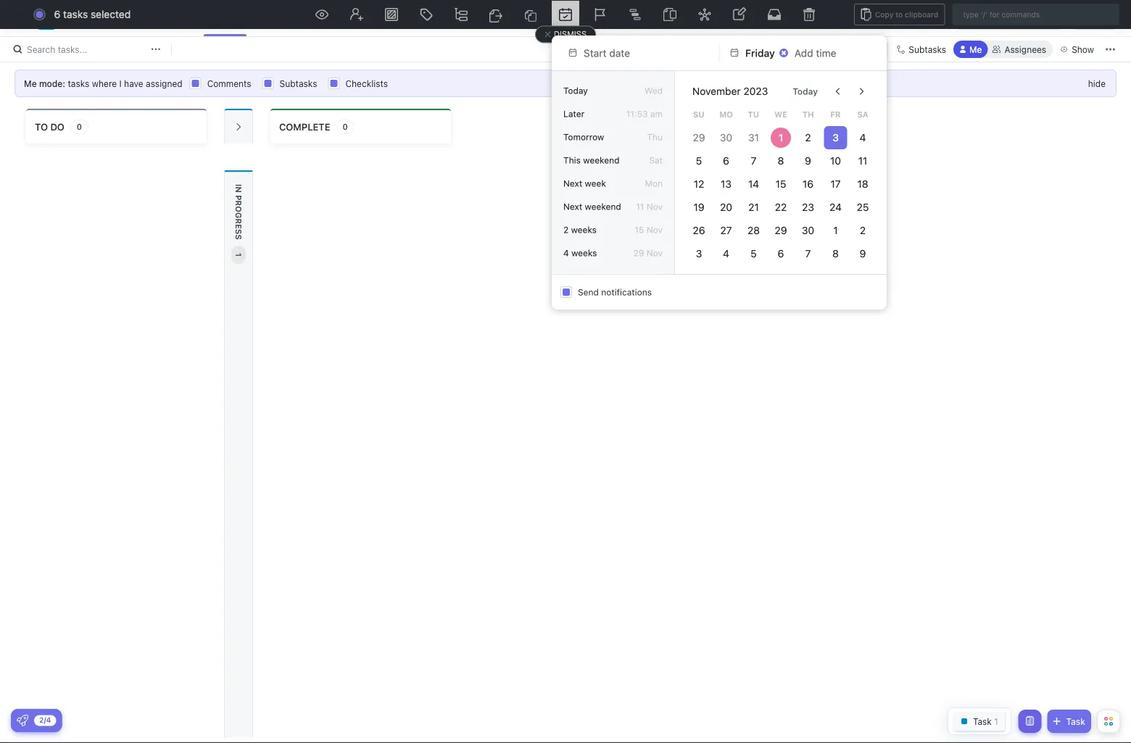 Task type: locate. For each thing, give the bounding box(es) containing it.
0 horizontal spatial me
[[24, 78, 37, 88]]

fr
[[831, 110, 841, 119]]

mode:
[[39, 78, 65, 88]]

0 vertical spatial 3
[[832, 132, 839, 144]]

1 next from the top
[[563, 178, 582, 189]]

29 down the "22"
[[775, 224, 787, 236]]

nov for 11 nov
[[647, 202, 663, 212]]

1 vertical spatial 15
[[635, 225, 644, 235]]

weekend
[[583, 155, 620, 165], [585, 202, 621, 212]]

0 vertical spatial 15
[[776, 178, 786, 190]]

15 up 29 nov
[[635, 225, 644, 235]]

r down o
[[234, 219, 243, 224]]

29
[[693, 132, 705, 144], [775, 224, 787, 236], [633, 248, 644, 258]]

1 horizontal spatial 5
[[751, 248, 757, 260]]

1 vertical spatial 6
[[723, 155, 729, 167]]

0 vertical spatial r
[[234, 201, 243, 206]]

nov down 11 nov
[[647, 225, 663, 235]]

next left week
[[563, 178, 582, 189]]

0 right complete
[[343, 122, 348, 132]]

p
[[234, 195, 243, 201]]

11 up 15 nov
[[636, 202, 644, 212]]

4
[[860, 132, 866, 144], [723, 248, 730, 260], [563, 248, 569, 258]]

1 vertical spatial 5
[[751, 248, 757, 260]]

15 up the "22"
[[776, 178, 786, 190]]

nov
[[647, 202, 663, 212], [647, 225, 663, 235], [647, 248, 663, 258]]

me mode: tasks where i have assigned
[[24, 78, 182, 88]]

11 up 18
[[858, 155, 868, 167]]

30
[[720, 132, 733, 144], [802, 224, 815, 236]]

chat
[[416, 12, 439, 24]]

r up g
[[234, 201, 243, 206]]

me button
[[954, 41, 988, 58]]

6 down the "22"
[[778, 248, 784, 260]]

2 nov from the top
[[647, 225, 663, 235]]

8 down 24
[[832, 248, 839, 260]]

1 horizontal spatial today
[[793, 86, 818, 96]]

15 for 15 nov
[[635, 225, 644, 235]]

2 vertical spatial nov
[[647, 248, 663, 258]]

3 down 26
[[696, 248, 702, 260]]

next week
[[563, 178, 606, 189]]

1 vertical spatial nov
[[647, 225, 663, 235]]

weeks for 4 weeks
[[571, 248, 597, 258]]

8
[[778, 155, 784, 167], [832, 248, 839, 260]]

me left mode:
[[24, 78, 37, 88]]

2 down 25
[[860, 224, 866, 236]]

onboarding checklist button image
[[17, 715, 28, 727]]

1 vertical spatial weeks
[[571, 248, 597, 258]]

20
[[720, 201, 732, 213]]

weeks up '4 weeks'
[[571, 225, 597, 235]]

1 horizontal spatial 6
[[723, 155, 729, 167]]

4 down 27
[[723, 248, 730, 260]]

board link
[[218, 0, 252, 36]]

weekend down week
[[585, 202, 621, 212]]

4 down 2 weeks
[[563, 248, 569, 258]]

assignees button
[[986, 41, 1053, 58]]

1 down 24
[[833, 224, 838, 236]]

16
[[803, 178, 814, 190]]

1 horizontal spatial 8
[[832, 248, 839, 260]]

13
[[721, 178, 732, 190]]

9
[[805, 155, 812, 167], [860, 248, 866, 260]]

i
[[234, 184, 243, 187]]

assignees
[[1005, 44, 1047, 54]]

0 vertical spatial 6
[[54, 8, 60, 20]]

1 r from the top
[[234, 201, 243, 206]]

0 horizontal spatial 11
[[636, 202, 644, 212]]

1 vertical spatial 11
[[636, 202, 644, 212]]

mon
[[645, 178, 663, 189]]

sa
[[858, 110, 869, 119]]

tasks left where
[[68, 78, 89, 88]]

0 vertical spatial 29
[[693, 132, 705, 144]]

2 horizontal spatial 29
[[775, 224, 787, 236]]

9 down 25
[[860, 248, 866, 260]]

next up 2 weeks
[[563, 202, 582, 212]]

1 vertical spatial r
[[234, 219, 243, 224]]

24
[[830, 201, 842, 213]]

me
[[970, 44, 982, 54], [24, 78, 37, 88]]

weeks for 2 weeks
[[571, 225, 597, 235]]

9 up 16
[[805, 155, 812, 167]]

31
[[748, 132, 759, 144]]

next for next week
[[563, 178, 582, 189]]

6 up 13
[[723, 155, 729, 167]]

7 down the 31
[[751, 155, 756, 167]]

2 up '4 weeks'
[[563, 225, 569, 235]]

0 horizontal spatial 5
[[696, 155, 702, 167]]

1 nov from the top
[[647, 202, 663, 212]]

30 down mo
[[720, 132, 733, 144]]

do
[[50, 121, 64, 132]]

1 vertical spatial tasks
[[68, 78, 89, 88]]

0 horizontal spatial 30
[[720, 132, 733, 144]]

0 horizontal spatial 4
[[563, 248, 569, 258]]

0 horizontal spatial 7
[[751, 155, 756, 167]]

1 vertical spatial me
[[24, 78, 37, 88]]

3 down fr
[[832, 132, 839, 144]]

wed
[[644, 86, 663, 96]]

chat link
[[416, 0, 445, 36]]

29 nov
[[633, 248, 663, 258]]

weekend for next weekend
[[585, 202, 621, 212]]

0
[[77, 122, 82, 132], [343, 122, 348, 132]]

1 vertical spatial next
[[563, 202, 582, 212]]

weeks down 2 weeks
[[571, 248, 597, 258]]

1 vertical spatial weekend
[[585, 202, 621, 212]]

1 horizontal spatial 30
[[802, 224, 815, 236]]

november
[[693, 85, 741, 97]]

i
[[119, 78, 122, 88]]

tu
[[748, 110, 759, 119]]

29 down su
[[693, 132, 705, 144]]

nov down 15 nov
[[647, 248, 663, 258]]

1 horizontal spatial 9
[[860, 248, 866, 260]]

weekend up week
[[583, 155, 620, 165]]

0 vertical spatial weekend
[[583, 155, 620, 165]]

7
[[751, 155, 756, 167], [805, 248, 811, 260]]

2 horizontal spatial 4
[[860, 132, 866, 144]]

0 horizontal spatial 15
[[635, 225, 644, 235]]

dismiss
[[554, 30, 587, 39]]

1 vertical spatial 3
[[696, 248, 702, 260]]

11:53
[[626, 109, 648, 119]]

1 horizontal spatial 3
[[832, 132, 839, 144]]

29 down 15 nov
[[633, 248, 644, 258]]

selected
[[91, 8, 131, 20]]

0 vertical spatial weeks
[[571, 225, 597, 235]]

Start date text field
[[584, 47, 699, 59]]

e
[[234, 224, 243, 229]]

list link
[[167, 0, 191, 36]]

1 horizontal spatial 11
[[858, 155, 868, 167]]

1 horizontal spatial 29
[[693, 132, 705, 144]]

26
[[693, 224, 705, 236]]

1 horizontal spatial 15
[[776, 178, 786, 190]]

8 up the "22"
[[778, 155, 784, 167]]

send notifications
[[578, 287, 652, 297]]

0 vertical spatial 8
[[778, 155, 784, 167]]

0 horizontal spatial 9
[[805, 155, 812, 167]]

0 horizontal spatial 3
[[696, 248, 702, 260]]

1 horizontal spatial 0
[[343, 122, 348, 132]]

6 left team at left top
[[54, 8, 60, 20]]

0 vertical spatial 11
[[858, 155, 868, 167]]

1 0 from the left
[[77, 122, 82, 132]]

0 vertical spatial nov
[[647, 202, 663, 212]]

0 horizontal spatial 6
[[54, 8, 60, 20]]

1 down e
[[234, 253, 243, 257]]

0 horizontal spatial 0
[[77, 122, 82, 132]]

0 horizontal spatial 29
[[633, 248, 644, 258]]

1
[[1025, 13, 1029, 23], [779, 132, 783, 144], [833, 224, 838, 236], [234, 253, 243, 257]]

1 vertical spatial 30
[[802, 224, 815, 236]]

15
[[776, 178, 786, 190], [635, 225, 644, 235]]

tasks left selected
[[63, 8, 88, 20]]

1 s from the top
[[234, 229, 243, 235]]

s down g
[[234, 229, 243, 235]]

next for next weekend
[[563, 202, 582, 212]]

me inside button
[[970, 44, 982, 54]]

3 for 19
[[696, 248, 702, 260]]

1 horizontal spatial me
[[970, 44, 982, 54]]

me for me
[[970, 44, 982, 54]]

5 down 28 on the right top of the page
[[751, 248, 757, 260]]

send
[[578, 287, 599, 297]]

s down e
[[234, 235, 243, 240]]

2 next from the top
[[563, 202, 582, 212]]

30 down 23
[[802, 224, 815, 236]]

21
[[748, 201, 759, 213]]

0 vertical spatial next
[[563, 178, 582, 189]]

sat
[[649, 155, 663, 165]]

2 0 from the left
[[343, 122, 348, 132]]

4 down sa
[[860, 132, 866, 144]]

1 horizontal spatial 4
[[723, 248, 730, 260]]

2 down the th
[[805, 132, 811, 144]]

3 nov from the top
[[647, 248, 663, 258]]

table
[[472, 12, 498, 24]]

next
[[563, 178, 582, 189], [563, 202, 582, 212]]

2023
[[744, 85, 768, 97]]

today up later
[[563, 86, 588, 96]]

0 vertical spatial me
[[970, 44, 982, 54]]

0 vertical spatial 30
[[720, 132, 733, 144]]

su
[[693, 110, 705, 119]]

1 horizontal spatial 7
[[805, 248, 811, 260]]

11 nov
[[636, 202, 663, 212]]

0 right do
[[77, 122, 82, 132]]

today button
[[784, 80, 827, 103]]

2 vertical spatial 6
[[778, 248, 784, 260]]

nov down 'mon'
[[647, 202, 663, 212]]

notifications
[[601, 287, 652, 297]]

5 up 12
[[696, 155, 702, 167]]

s
[[234, 229, 243, 235], [234, 235, 243, 240]]

calendar
[[280, 12, 323, 24]]

4 weeks
[[563, 248, 597, 258]]

0 horizontal spatial 2
[[563, 225, 569, 235]]

table link
[[472, 0, 504, 36]]

nov for 15 nov
[[647, 225, 663, 235]]

search
[[27, 44, 55, 54]]

7 down 23
[[805, 248, 811, 260]]

list
[[167, 12, 185, 24]]

5
[[696, 155, 702, 167], [751, 248, 757, 260]]

tasks
[[63, 8, 88, 20], [68, 78, 89, 88]]

today up the th
[[793, 86, 818, 96]]

2 r from the top
[[234, 219, 243, 224]]

2
[[805, 132, 811, 144], [860, 224, 866, 236], [563, 225, 569, 235]]

me down the automations
[[970, 44, 982, 54]]

share
[[1089, 13, 1112, 23]]

11
[[858, 155, 868, 167], [636, 202, 644, 212]]



Task type: describe. For each thing, give the bounding box(es) containing it.
subtasks
[[280, 78, 317, 88]]

this
[[563, 155, 581, 165]]

team space
[[64, 11, 130, 25]]

18
[[858, 178, 869, 190]]

22
[[775, 201, 787, 213]]

complete
[[279, 121, 330, 132]]

to
[[35, 121, 48, 132]]

nov for 29 nov
[[647, 248, 663, 258]]

comments
[[207, 78, 251, 88]]

have
[[124, 78, 143, 88]]

Due date text field
[[745, 47, 776, 59]]

later
[[563, 109, 585, 119]]

0 vertical spatial tasks
[[63, 8, 88, 20]]

0 horizontal spatial today
[[563, 86, 588, 96]]

we
[[775, 110, 787, 119]]

calendar link
[[280, 0, 329, 36]]

23
[[802, 201, 814, 213]]

tasks...
[[58, 44, 87, 54]]

o
[[234, 206, 243, 212]]

am
[[650, 109, 663, 119]]

1 down we
[[779, 132, 783, 144]]

i n p r o g r e s s
[[234, 184, 243, 240]]

0 vertical spatial 5
[[696, 155, 702, 167]]

15 for 15
[[776, 178, 786, 190]]

week
[[585, 178, 606, 189]]

1 up assignees
[[1025, 13, 1029, 23]]

to do
[[35, 121, 64, 132]]

2 horizontal spatial 2
[[860, 224, 866, 236]]

11 for 11 nov
[[636, 202, 644, 212]]

2 vertical spatial 29
[[633, 248, 644, 258]]

th
[[803, 110, 814, 119]]

thu
[[647, 132, 663, 142]]

0 for to do
[[77, 122, 82, 132]]

1 horizontal spatial 2
[[805, 132, 811, 144]]

15 nov
[[635, 225, 663, 235]]

1 vertical spatial 9
[[860, 248, 866, 260]]

1 vertical spatial 8
[[832, 248, 839, 260]]

next weekend
[[563, 202, 621, 212]]

search tasks...
[[27, 44, 87, 54]]

Search tasks... text field
[[27, 39, 147, 59]]

me for me mode: tasks where i have assigned
[[24, 78, 37, 88]]

1 vertical spatial 29
[[775, 224, 787, 236]]

today inside button
[[793, 86, 818, 96]]

space
[[96, 11, 130, 25]]

28
[[747, 224, 760, 236]]

task
[[1066, 716, 1086, 727]]

0 horizontal spatial 8
[[778, 155, 784, 167]]

2/4
[[39, 716, 51, 724]]

mo
[[720, 110, 733, 119]]

10
[[830, 155, 841, 167]]

board
[[218, 12, 247, 24]]

0 vertical spatial 7
[[751, 155, 756, 167]]

type '/' for commands field
[[952, 4, 1119, 25]]

0 for complete
[[343, 122, 348, 132]]

2 weeks
[[563, 225, 597, 235]]

gantt link
[[356, 0, 389, 36]]

2 horizontal spatial 6
[[778, 248, 784, 260]]

2 s from the top
[[234, 235, 243, 240]]

where
[[92, 78, 117, 88]]

team space button
[[58, 2, 130, 34]]

g
[[234, 212, 243, 219]]

november 2023
[[693, 85, 768, 97]]

6 tasks selected
[[54, 8, 131, 20]]

assigned
[[146, 78, 182, 88]]

gantt
[[356, 12, 383, 24]]

3 for 1
[[832, 132, 839, 144]]

11:53 am
[[626, 109, 663, 119]]

onboarding checklist button element
[[17, 715, 28, 727]]

17
[[831, 178, 841, 190]]

this weekend
[[563, 155, 620, 165]]

14
[[748, 178, 759, 190]]

tomorrow
[[563, 132, 604, 142]]

Add time text field
[[795, 47, 838, 59]]

0 vertical spatial 9
[[805, 155, 812, 167]]

weekend for this weekend
[[583, 155, 620, 165]]

team
[[64, 11, 93, 25]]

27
[[720, 224, 732, 236]]

12
[[694, 178, 704, 190]]

n
[[234, 187, 243, 193]]

share button
[[1071, 7, 1118, 30]]

1 vertical spatial 7
[[805, 248, 811, 260]]

automations
[[963, 13, 1016, 23]]

19
[[693, 201, 704, 213]]

checklists
[[345, 78, 388, 88]]

11 for 11
[[858, 155, 868, 167]]

25
[[857, 201, 869, 213]]



Task type: vqa. For each thing, say whether or not it's contained in the screenshot.


